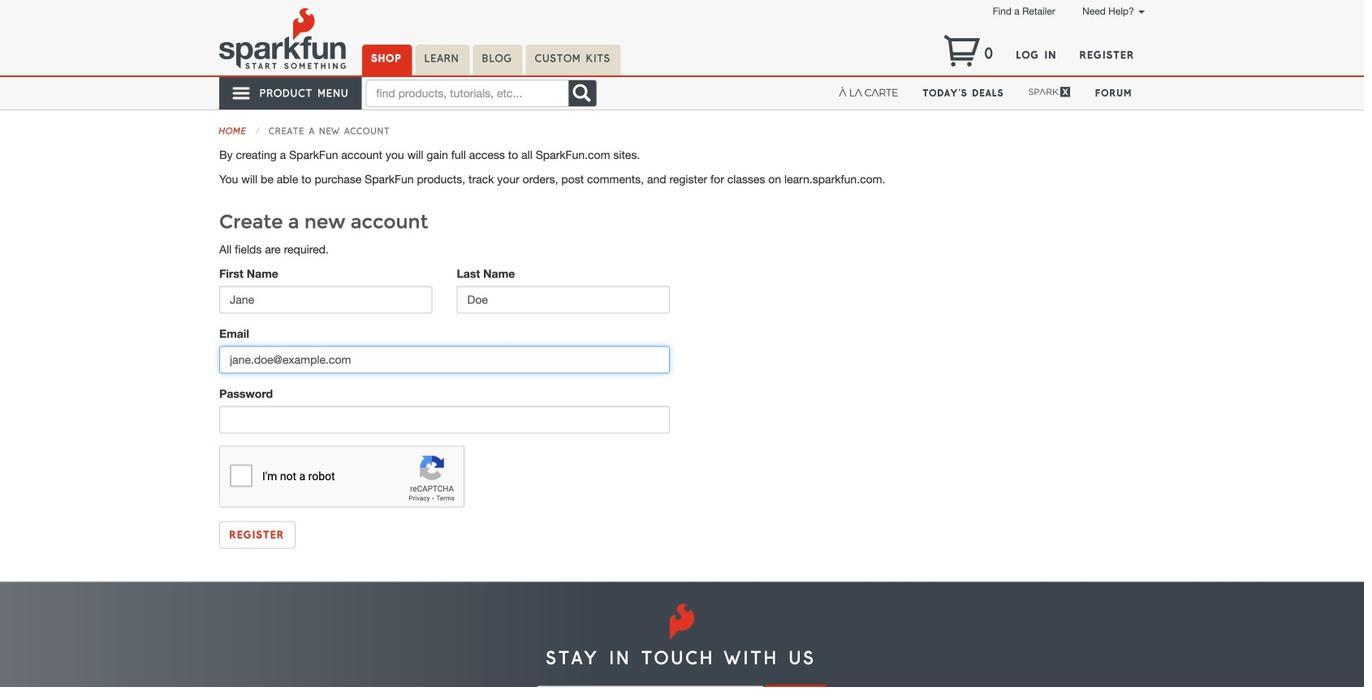 Task type: describe. For each thing, give the bounding box(es) containing it.
hamburger image
[[231, 84, 252, 103]]

Email address email field
[[537, 687, 764, 688]]



Task type: vqa. For each thing, say whether or not it's contained in the screenshot.
checkout progress element
no



Task type: locate. For each thing, give the bounding box(es) containing it.
None password field
[[219, 406, 670, 434]]

jane.doe@example.com email field
[[219, 346, 670, 374]]

Doe text field
[[457, 286, 670, 314]]

Jane text field
[[219, 286, 433, 314]]

form
[[207, 266, 682, 549]]

find products, tutorials, etc... text field
[[366, 80, 569, 107]]

None submit
[[219, 522, 296, 549], [764, 686, 828, 688], [219, 522, 296, 549], [764, 686, 828, 688]]



